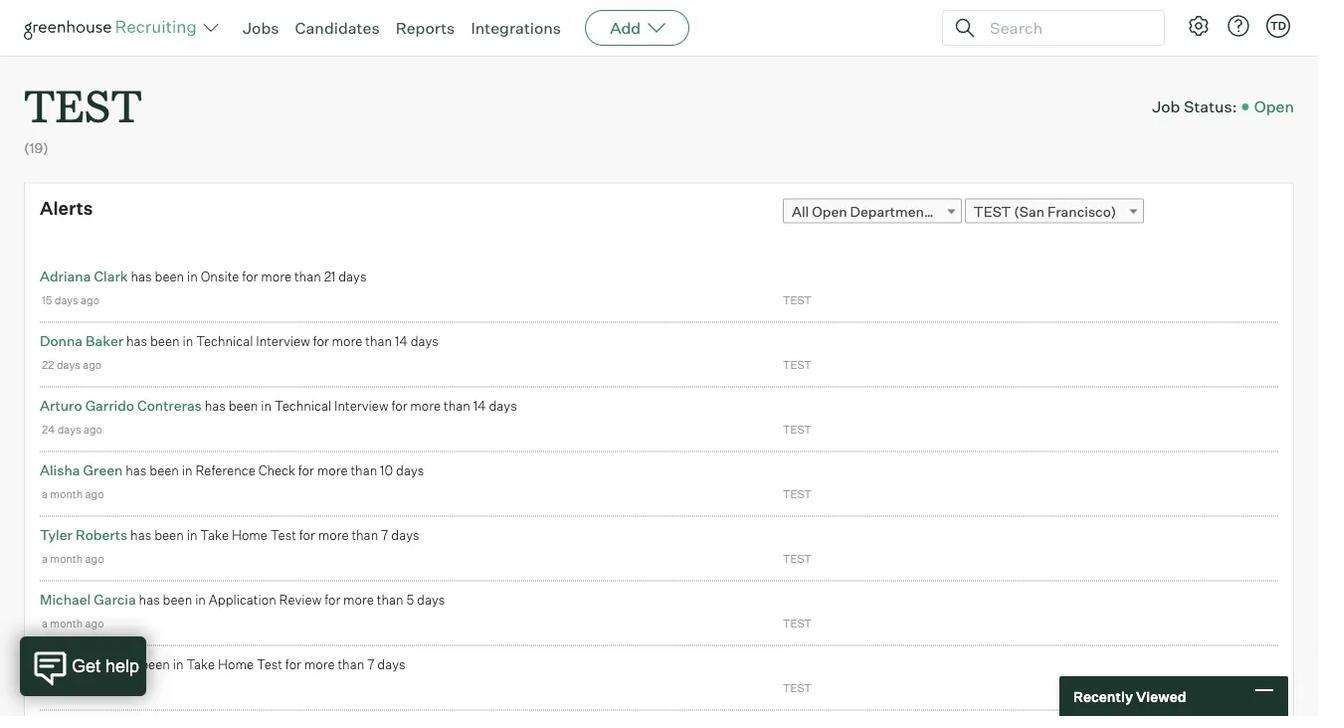 Task type: describe. For each thing, give the bounding box(es) containing it.
all open departments link
[[783, 199, 962, 224]]

home for greg smith
[[218, 657, 254, 672]]

test inside greg smith has been in take home test for more than 7 days test
[[783, 681, 812, 695]]

for inside tyler roberts has been in take home test for more than 7 days test
[[299, 527, 315, 543]]

15 days ago
[[42, 293, 99, 307]]

status:
[[1184, 97, 1238, 117]]

add
[[610, 18, 641, 38]]

contreras
[[137, 397, 202, 414]]

Search text field
[[985, 13, 1146, 42]]

alisha
[[40, 461, 80, 479]]

in for greg smith
[[173, 657, 184, 672]]

24
[[42, 423, 55, 436]]

arturo garrido contreras has been in technical interview for more than 14 days test
[[40, 397, 812, 436]]

a for michael garcia
[[42, 617, 48, 630]]

test inside alisha green has been in reference check for more than 10 days test
[[783, 487, 812, 501]]

month for greg
[[50, 681, 83, 695]]

been for tyler roberts
[[154, 527, 184, 543]]

michael garcia has been in application review for more than 5 days test
[[40, 591, 812, 630]]

roberts
[[76, 526, 128, 544]]

a month ago for alisha
[[42, 487, 104, 501]]

(san
[[1014, 203, 1045, 220]]

tyler
[[40, 526, 73, 544]]

for inside greg smith has been in take home test for more than 7 days test
[[285, 657, 301, 672]]

donna
[[40, 332, 83, 349]]

interview inside donna baker has been in technical interview for more than 14 days test
[[256, 333, 310, 349]]

7 for tyler roberts
[[381, 527, 389, 543]]

days inside arturo garrido contreras has been in technical interview for more than 14 days test
[[489, 398, 517, 414]]

a for alisha green
[[42, 487, 48, 501]]

jobs
[[243, 18, 279, 38]]

onsite
[[201, 268, 239, 284]]

greenhouse recruiting image
[[24, 16, 203, 40]]

candidates
[[295, 18, 380, 38]]

5
[[406, 592, 414, 608]]

ago for garrido
[[84, 423, 102, 436]]

0 vertical spatial open
[[1255, 97, 1295, 117]]

viewed
[[1136, 688, 1187, 705]]

days inside donna baker has been in technical interview for more than 14 days test
[[411, 333, 439, 349]]

adriana clark has been in onsite for more than 21 days test
[[40, 267, 812, 307]]

technical inside arturo garrido contreras has been in technical interview for more than 14 days test
[[275, 398, 332, 414]]

been for donna baker
[[150, 333, 180, 349]]

days right 24
[[57, 423, 81, 436]]

has inside arturo garrido contreras has been in technical interview for more than 14 days test
[[205, 398, 226, 414]]

alerts
[[40, 197, 93, 220]]

a month ago for greg
[[42, 681, 104, 695]]

more inside tyler roberts has been in take home test for more than 7 days test
[[318, 527, 349, 543]]

has for roberts
[[130, 527, 152, 543]]

for inside 'adriana clark has been in onsite for more than 21 days test'
[[242, 268, 258, 284]]

interview inside arturo garrido contreras has been in technical interview for more than 14 days test
[[334, 398, 389, 414]]

in for tyler roberts
[[187, 527, 198, 543]]

job status:
[[1153, 97, 1238, 117]]

donna baker link
[[40, 332, 123, 349]]

a month ago for tyler
[[42, 552, 104, 565]]

a month ago for michael
[[42, 617, 104, 630]]

more inside 'adriana clark has been in onsite for more than 21 days test'
[[261, 268, 292, 284]]

in inside arturo garrido contreras has been in technical interview for more than 14 days test
[[261, 398, 272, 414]]

than inside greg smith has been in take home test for more than 7 days test
[[338, 657, 365, 672]]

garrido
[[85, 397, 134, 414]]

test inside arturo garrido contreras has been in technical interview for more than 14 days test
[[783, 423, 812, 436]]

test for smith
[[257, 657, 283, 672]]

days inside 'adriana clark has been in onsite for more than 21 days test'
[[339, 268, 367, 284]]

take for smith
[[186, 657, 215, 672]]

than inside tyler roberts has been in take home test for more than 7 days test
[[352, 527, 378, 543]]

days inside greg smith has been in take home test for more than 7 days test
[[377, 657, 406, 672]]

test inside tyler roberts has been in take home test for more than 7 days test
[[783, 552, 812, 565]]

in for donna baker
[[183, 333, 193, 349]]

22
[[42, 358, 54, 371]]

integrations
[[471, 18, 561, 38]]

technical inside donna baker has been in technical interview for more than 14 days test
[[196, 333, 253, 349]]

than inside 'adriana clark has been in onsite for more than 21 days test'
[[295, 268, 321, 284]]

than inside alisha green has been in reference check for more than 10 days test
[[351, 462, 377, 478]]

test (san francisco)
[[974, 203, 1117, 220]]

test inside donna baker has been in technical interview for more than 14 days test
[[783, 358, 812, 371]]

test inside michael garcia has been in application review for more than 5 days test
[[783, 617, 812, 630]]

alisha green link
[[40, 461, 123, 479]]

a for tyler roberts
[[42, 552, 48, 565]]

a for greg smith
[[42, 681, 48, 695]]

open inside all open departments link
[[812, 203, 847, 220]]

more inside michael garcia has been in application review for more than 5 days test
[[343, 592, 374, 608]]

adriana
[[40, 267, 91, 285]]

ago for garcia
[[85, 617, 104, 630]]

recently
[[1074, 688, 1133, 705]]

for inside donna baker has been in technical interview for more than 14 days test
[[313, 333, 329, 349]]

reports
[[396, 18, 455, 38]]

baker
[[86, 332, 123, 349]]

ago for clark
[[81, 293, 99, 307]]

been inside arturo garrido contreras has been in technical interview for more than 14 days test
[[229, 398, 258, 414]]

than inside arturo garrido contreras has been in technical interview for more than 14 days test
[[444, 398, 471, 414]]

14 inside donna baker has been in technical interview for more than 14 days test
[[395, 333, 408, 349]]

in for adriana clark
[[187, 268, 198, 284]]

clark
[[94, 267, 128, 285]]

all
[[792, 203, 809, 220]]

more inside donna baker has been in technical interview for more than 14 days test
[[332, 333, 363, 349]]

month for michael
[[50, 617, 83, 630]]



Task type: locate. For each thing, give the bounding box(es) containing it.
a
[[42, 487, 48, 501], [42, 552, 48, 565], [42, 617, 48, 630], [42, 681, 48, 695]]

days right 22
[[57, 358, 80, 371]]

in for michael garcia
[[195, 592, 206, 608]]

than down donna baker has been in technical interview for more than 14 days test
[[444, 398, 471, 414]]

ago down "michael garcia" link
[[85, 617, 104, 630]]

10
[[380, 462, 393, 478]]

days inside tyler roberts has been in take home test for more than 7 days test
[[391, 527, 419, 543]]

test inside tyler roberts has been in take home test for more than 7 days test
[[271, 527, 296, 543]]

in inside alisha green has been in reference check for more than 10 days test
[[182, 462, 193, 478]]

home up the application
[[232, 527, 268, 543]]

than left 21 in the left of the page
[[295, 268, 321, 284]]

departments
[[850, 203, 937, 220]]

test down the application
[[257, 657, 283, 672]]

ago for smith
[[85, 681, 104, 695]]

than down alisha green has been in reference check for more than 10 days test
[[352, 527, 378, 543]]

been right smith
[[141, 657, 170, 672]]

0 vertical spatial technical
[[196, 333, 253, 349]]

4 a month ago from the top
[[42, 681, 104, 695]]

tyler roberts has been in take home test for more than 7 days test
[[40, 526, 812, 565]]

ago down donna baker link
[[83, 358, 102, 371]]

has inside greg smith has been in take home test for more than 7 days test
[[117, 657, 138, 672]]

michael
[[40, 591, 91, 608]]

days down alisha green has been in reference check for more than 10 days test
[[391, 527, 419, 543]]

more inside arturo garrido contreras has been in technical interview for more than 14 days test
[[410, 398, 441, 414]]

test inside 'adriana clark has been in onsite for more than 21 days test'
[[783, 293, 812, 307]]

in left reference in the bottom left of the page
[[182, 462, 193, 478]]

integrations link
[[471, 18, 561, 38]]

7 down the 10
[[381, 527, 389, 543]]

a month ago down greg smith link
[[42, 681, 104, 695]]

been right garcia
[[163, 592, 192, 608]]

more left the 10
[[317, 462, 348, 478]]

greg
[[40, 656, 72, 673]]

has inside alisha green has been in reference check for more than 10 days test
[[126, 462, 147, 478]]

7 inside greg smith has been in take home test for more than 7 days test
[[367, 657, 375, 672]]

days right 15
[[54, 293, 78, 307]]

reports link
[[396, 18, 455, 38]]

ago down roberts
[[85, 552, 104, 565]]

a down greg
[[42, 681, 48, 695]]

been inside tyler roberts has been in take home test for more than 7 days test
[[154, 527, 184, 543]]

for up the review
[[299, 527, 315, 543]]

tyler roberts link
[[40, 526, 128, 544]]

michael garcia link
[[40, 591, 136, 608]]

has right smith
[[117, 657, 138, 672]]

in inside 'adriana clark has been in onsite for more than 21 days test'
[[187, 268, 198, 284]]

0 vertical spatial test
[[271, 527, 296, 543]]

take
[[200, 527, 229, 543], [186, 657, 215, 672]]

test
[[24, 76, 142, 134], [974, 203, 1011, 220], [783, 293, 812, 307], [783, 358, 812, 371], [783, 423, 812, 436], [783, 487, 812, 501], [783, 552, 812, 565], [783, 617, 812, 630], [783, 681, 812, 695]]

has right contreras
[[205, 398, 226, 414]]

home down the application
[[218, 657, 254, 672]]

days right the 10
[[396, 462, 424, 478]]

7 for greg smith
[[367, 657, 375, 672]]

has inside tyler roberts has been in take home test for more than 7 days test
[[130, 527, 152, 543]]

14 inside arturo garrido contreras has been in technical interview for more than 14 days test
[[473, 398, 486, 414]]

0 horizontal spatial interview
[[256, 333, 310, 349]]

interview
[[256, 333, 310, 349], [334, 398, 389, 414]]

been
[[155, 268, 184, 284], [150, 333, 180, 349], [229, 398, 258, 414], [150, 462, 179, 478], [154, 527, 184, 543], [163, 592, 192, 608], [141, 657, 170, 672]]

3 month from the top
[[50, 617, 83, 630]]

been inside alisha green has been in reference check for more than 10 days test
[[150, 462, 179, 478]]

for
[[242, 268, 258, 284], [313, 333, 329, 349], [392, 398, 407, 414], [298, 462, 314, 478], [299, 527, 315, 543], [325, 592, 341, 608], [285, 657, 301, 672]]

more down the review
[[304, 657, 335, 672]]

days inside alisha green has been in reference check for more than 10 days test
[[396, 462, 424, 478]]

alisha green has been in reference check for more than 10 days test
[[40, 461, 812, 501]]

7 inside tyler roberts has been in take home test for more than 7 days test
[[381, 527, 389, 543]]

adriana clark link
[[40, 267, 128, 285]]

home
[[232, 527, 268, 543], [218, 657, 254, 672]]

22 days ago
[[42, 358, 102, 371]]

ago down 'garrido'
[[84, 423, 102, 436]]

has inside michael garcia has been in application review for more than 5 days test
[[139, 592, 160, 608]]

check
[[258, 462, 295, 478]]

been right roberts
[[154, 527, 184, 543]]

candidates link
[[295, 18, 380, 38]]

test (san francisco) link
[[965, 199, 1144, 224]]

0 vertical spatial 7
[[381, 527, 389, 543]]

than down michael garcia has been in application review for more than 5 days test
[[338, 657, 365, 672]]

1 horizontal spatial open
[[1255, 97, 1295, 117]]

24 days ago
[[42, 423, 102, 436]]

more left 21 in the left of the page
[[261, 268, 292, 284]]

open
[[1255, 97, 1295, 117], [812, 203, 847, 220]]

than down 'adriana clark has been in onsite for more than 21 days test'
[[365, 333, 392, 349]]

been left reference in the bottom left of the page
[[150, 462, 179, 478]]

technical down onsite
[[196, 333, 253, 349]]

2 month from the top
[[50, 552, 83, 565]]

in down reference in the bottom left of the page
[[187, 527, 198, 543]]

for down 21 in the left of the page
[[313, 333, 329, 349]]

0 vertical spatial home
[[232, 527, 268, 543]]

take down the application
[[186, 657, 215, 672]]

3 a from the top
[[42, 617, 48, 630]]

than inside michael garcia has been in application review for more than 5 days test
[[377, 592, 404, 608]]

a month ago down tyler roberts link
[[42, 552, 104, 565]]

in inside tyler roberts has been in take home test for more than 7 days test
[[187, 527, 198, 543]]

test
[[271, 527, 296, 543], [257, 657, 283, 672]]

a month ago down michael
[[42, 617, 104, 630]]

been up reference in the bottom left of the page
[[229, 398, 258, 414]]

1 month from the top
[[50, 487, 83, 501]]

1 horizontal spatial technical
[[275, 398, 332, 414]]

4 month from the top
[[50, 681, 83, 695]]

1 vertical spatial home
[[218, 657, 254, 672]]

days
[[339, 268, 367, 284], [54, 293, 78, 307], [411, 333, 439, 349], [57, 358, 80, 371], [489, 398, 517, 414], [57, 423, 81, 436], [396, 462, 424, 478], [391, 527, 419, 543], [417, 592, 445, 608], [377, 657, 406, 672]]

test (19)
[[24, 76, 142, 157]]

test for roberts
[[271, 527, 296, 543]]

been for adriana clark
[[155, 268, 184, 284]]

1 horizontal spatial 7
[[381, 527, 389, 543]]

has for clark
[[131, 268, 152, 284]]

for right onsite
[[242, 268, 258, 284]]

donna baker has been in technical interview for more than 14 days test
[[40, 332, 812, 371]]

0 horizontal spatial 7
[[367, 657, 375, 672]]

more inside greg smith has been in take home test for more than 7 days test
[[304, 657, 335, 672]]

for right the review
[[325, 592, 341, 608]]

application
[[209, 592, 276, 608]]

month
[[50, 487, 83, 501], [50, 552, 83, 565], [50, 617, 83, 630], [50, 681, 83, 695]]

ago down green on the bottom left of the page
[[85, 487, 104, 501]]

in
[[187, 268, 198, 284], [183, 333, 193, 349], [261, 398, 272, 414], [182, 462, 193, 478], [187, 527, 198, 543], [195, 592, 206, 608], [173, 657, 184, 672]]

days down 'adriana clark has been in onsite for more than 21 days test'
[[411, 333, 439, 349]]

more down donna baker has been in technical interview for more than 14 days test
[[410, 398, 441, 414]]

francisco)
[[1048, 203, 1117, 220]]

has right clark at the left top of page
[[131, 268, 152, 284]]

(19)
[[24, 140, 49, 157]]

home inside tyler roberts has been in take home test for more than 7 days test
[[232, 527, 268, 543]]

1 vertical spatial take
[[186, 657, 215, 672]]

greg smith link
[[40, 656, 114, 673]]

for right check
[[298, 462, 314, 478]]

has right 'baker'
[[126, 333, 147, 349]]

been for alisha green
[[150, 462, 179, 478]]

a down alisha
[[42, 487, 48, 501]]

been inside michael garcia has been in application review for more than 5 days test
[[163, 592, 192, 608]]

review
[[279, 592, 322, 608]]

ago for green
[[85, 487, 104, 501]]

for inside alisha green has been in reference check for more than 10 days test
[[298, 462, 314, 478]]

1 vertical spatial 7
[[367, 657, 375, 672]]

more inside alisha green has been in reference check for more than 10 days test
[[317, 462, 348, 478]]

in up check
[[261, 398, 272, 414]]

1 horizontal spatial 14
[[473, 398, 486, 414]]

than left 5
[[377, 592, 404, 608]]

0 vertical spatial interview
[[256, 333, 310, 349]]

month down michael
[[50, 617, 83, 630]]

more down 21 in the left of the page
[[332, 333, 363, 349]]

for down the review
[[285, 657, 301, 672]]

for inside michael garcia has been in application review for more than 5 days test
[[325, 592, 341, 608]]

ago
[[81, 293, 99, 307], [83, 358, 102, 371], [84, 423, 102, 436], [85, 487, 104, 501], [85, 552, 104, 565], [85, 617, 104, 630], [85, 681, 104, 695]]

0 horizontal spatial technical
[[196, 333, 253, 349]]

1 vertical spatial test
[[257, 657, 283, 672]]

in inside michael garcia has been in application review for more than 5 days test
[[195, 592, 206, 608]]

more
[[261, 268, 292, 284], [332, 333, 363, 349], [410, 398, 441, 414], [317, 462, 348, 478], [318, 527, 349, 543], [343, 592, 374, 608], [304, 657, 335, 672]]

1 vertical spatial interview
[[334, 398, 389, 414]]

14
[[395, 333, 408, 349], [473, 398, 486, 414]]

has
[[131, 268, 152, 284], [126, 333, 147, 349], [205, 398, 226, 414], [126, 462, 147, 478], [130, 527, 152, 543], [139, 592, 160, 608], [117, 657, 138, 672]]

has inside donna baker has been in technical interview for more than 14 days test
[[126, 333, 147, 349]]

a month ago down alisha green link
[[42, 487, 104, 501]]

arturo
[[40, 397, 82, 414]]

month for tyler
[[50, 552, 83, 565]]

take inside tyler roberts has been in take home test for more than 7 days test
[[200, 527, 229, 543]]

has right green on the bottom left of the page
[[126, 462, 147, 478]]

4 a from the top
[[42, 681, 48, 695]]

test inside greg smith has been in take home test for more than 7 days test
[[257, 657, 283, 672]]

2 a month ago from the top
[[42, 552, 104, 565]]

1 vertical spatial 14
[[473, 398, 486, 414]]

been inside donna baker has been in technical interview for more than 14 days test
[[150, 333, 180, 349]]

than left the 10
[[351, 462, 377, 478]]

td
[[1271, 19, 1287, 32]]

in right smith
[[173, 657, 184, 672]]

test link
[[24, 56, 142, 139]]

21
[[324, 268, 336, 284]]

in inside greg smith has been in take home test for more than 7 days test
[[173, 657, 184, 672]]

month down alisha
[[50, 487, 83, 501]]

7
[[381, 527, 389, 543], [367, 657, 375, 672]]

in left onsite
[[187, 268, 198, 284]]

td button
[[1267, 14, 1291, 38]]

1 a from the top
[[42, 487, 48, 501]]

recently viewed
[[1074, 688, 1187, 705]]

days inside michael garcia has been in application review for more than 5 days test
[[417, 592, 445, 608]]

test down check
[[271, 527, 296, 543]]

reference
[[196, 462, 256, 478]]

days right 5
[[417, 592, 445, 608]]

home for tyler roberts
[[232, 527, 268, 543]]

2 a from the top
[[42, 552, 48, 565]]

garcia
[[94, 591, 136, 608]]

take inside greg smith has been in take home test for more than 7 days test
[[186, 657, 215, 672]]

than inside donna baker has been in technical interview for more than 14 days test
[[365, 333, 392, 349]]

greg smith has been in take home test for more than 7 days test
[[40, 656, 812, 695]]

in up contreras
[[183, 333, 193, 349]]

month for alisha
[[50, 487, 83, 501]]

0 horizontal spatial 14
[[395, 333, 408, 349]]

more left 5
[[343, 592, 374, 608]]

job
[[1153, 97, 1181, 117]]

15
[[42, 293, 52, 307]]

open right status:
[[1255, 97, 1295, 117]]

7 down michael garcia has been in application review for more than 5 days test
[[367, 657, 375, 672]]

more up the review
[[318, 527, 349, 543]]

0 vertical spatial 14
[[395, 333, 408, 349]]

been left onsite
[[155, 268, 184, 284]]

technical up check
[[275, 398, 332, 414]]

in for alisha green
[[182, 462, 193, 478]]

been inside greg smith has been in take home test for more than 7 days test
[[141, 657, 170, 672]]

0 horizontal spatial open
[[812, 203, 847, 220]]

1 vertical spatial technical
[[275, 398, 332, 414]]

green
[[83, 461, 123, 479]]

a down tyler
[[42, 552, 48, 565]]

ago for roberts
[[85, 552, 104, 565]]

been for michael garcia
[[163, 592, 192, 608]]

a down michael
[[42, 617, 48, 630]]

14 down 'adriana clark has been in onsite for more than 21 days test'
[[395, 333, 408, 349]]

in left the application
[[195, 592, 206, 608]]

in inside donna baker has been in technical interview for more than 14 days test
[[183, 333, 193, 349]]

than
[[295, 268, 321, 284], [365, 333, 392, 349], [444, 398, 471, 414], [351, 462, 377, 478], [352, 527, 378, 543], [377, 592, 404, 608], [338, 657, 365, 672]]

1 horizontal spatial interview
[[334, 398, 389, 414]]

month down greg smith link
[[50, 681, 83, 695]]

has inside 'adriana clark has been in onsite for more than 21 days test'
[[131, 268, 152, 284]]

has for smith
[[117, 657, 138, 672]]

days down michael garcia has been in application review for more than 5 days test
[[377, 657, 406, 672]]

ago down adriana clark link
[[81, 293, 99, 307]]

configure image
[[1187, 14, 1211, 38]]

1 a month ago from the top
[[42, 487, 104, 501]]

been inside 'adriana clark has been in onsite for more than 21 days test'
[[155, 268, 184, 284]]

technical
[[196, 333, 253, 349], [275, 398, 332, 414]]

has for green
[[126, 462, 147, 478]]

take down reference in the bottom left of the page
[[200, 527, 229, 543]]

days right 21 in the left of the page
[[339, 268, 367, 284]]

for inside arturo garrido contreras has been in technical interview for more than 14 days test
[[392, 398, 407, 414]]

been right 'baker'
[[150, 333, 180, 349]]

ago for baker
[[83, 358, 102, 371]]

ago down smith
[[85, 681, 104, 695]]

14 down donna baker has been in technical interview for more than 14 days test
[[473, 398, 486, 414]]

has right roberts
[[130, 527, 152, 543]]

has for garcia
[[139, 592, 160, 608]]

0 vertical spatial take
[[200, 527, 229, 543]]

a month ago
[[42, 487, 104, 501], [42, 552, 104, 565], [42, 617, 104, 630], [42, 681, 104, 695]]

jobs link
[[243, 18, 279, 38]]

3 a month ago from the top
[[42, 617, 104, 630]]

open right all
[[812, 203, 847, 220]]

days down donna baker has been in technical interview for more than 14 days test
[[489, 398, 517, 414]]

all open departments
[[792, 203, 937, 220]]

1 vertical spatial open
[[812, 203, 847, 220]]

home inside greg smith has been in take home test for more than 7 days test
[[218, 657, 254, 672]]

smith
[[75, 656, 114, 673]]

take for roberts
[[200, 527, 229, 543]]

add button
[[585, 10, 690, 46]]

month down tyler
[[50, 552, 83, 565]]

for down donna baker has been in technical interview for more than 14 days test
[[392, 398, 407, 414]]

td button
[[1263, 10, 1295, 42]]

been for greg smith
[[141, 657, 170, 672]]

has for baker
[[126, 333, 147, 349]]

arturo garrido contreras link
[[40, 397, 202, 414]]

has right garcia
[[139, 592, 160, 608]]



Task type: vqa. For each thing, say whether or not it's contained in the screenshot.


